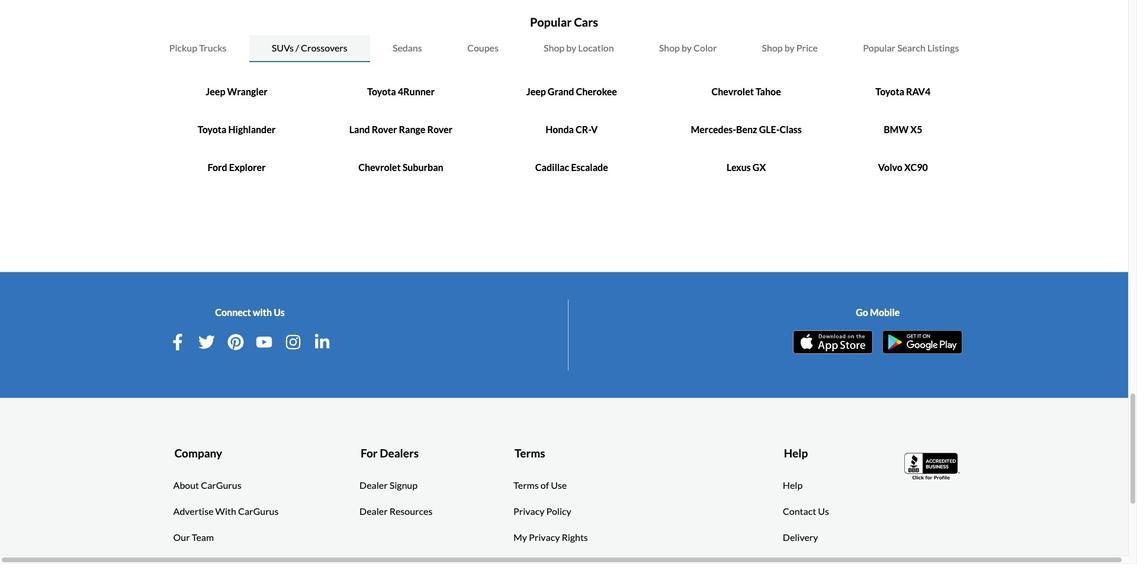 Task type: locate. For each thing, give the bounding box(es) containing it.
dealer
[[360, 480, 388, 491], [360, 506, 388, 517]]

search
[[898, 42, 926, 54]]

terms
[[515, 447, 545, 460], [514, 480, 539, 491]]

land rover range rover link
[[349, 124, 453, 135]]

chevrolet left tahoe
[[712, 86, 754, 97]]

lexus gx link
[[727, 162, 766, 173]]

1 vertical spatial cargurus
[[238, 506, 279, 517]]

privacy policy
[[514, 506, 571, 517]]

help up contact
[[783, 480, 803, 491]]

2 shop from the left
[[659, 42, 680, 54]]

dealer for dealer signup
[[360, 480, 388, 491]]

by
[[567, 42, 577, 54], [682, 42, 692, 54], [785, 42, 795, 54]]

3 by from the left
[[785, 42, 795, 54]]

1 horizontal spatial chevrolet
[[712, 86, 754, 97]]

0 vertical spatial us
[[274, 307, 285, 318]]

jeep wrangler link
[[206, 86, 268, 97]]

1 horizontal spatial shop
[[659, 42, 680, 54]]

0 vertical spatial help
[[784, 447, 808, 460]]

3 shop from the left
[[762, 42, 783, 54]]

advertise with cargurus link
[[173, 505, 279, 519]]

privacy right my
[[529, 532, 560, 543]]

bmw x5 link
[[884, 124, 923, 135]]

jeep grand cherokee link
[[526, 86, 617, 97]]

help up help link at the right of page
[[784, 447, 808, 460]]

advertise
[[173, 506, 214, 517]]

rover
[[372, 124, 397, 135], [427, 124, 453, 135]]

dealer inside 'link'
[[360, 480, 388, 491]]

us right with
[[274, 307, 285, 318]]

0 horizontal spatial us
[[274, 307, 285, 318]]

1 horizontal spatial toyota
[[367, 86, 396, 97]]

youtube image
[[256, 334, 273, 351]]

0 vertical spatial popular
[[530, 15, 572, 29]]

cargurus right with
[[238, 506, 279, 517]]

0 horizontal spatial by
[[567, 42, 577, 54]]

rover right land
[[372, 124, 397, 135]]

dealer for dealer resources
[[360, 506, 388, 517]]

crossovers
[[301, 42, 348, 54]]

popular left cars
[[530, 15, 572, 29]]

1 horizontal spatial popular
[[863, 42, 896, 54]]

highlander
[[228, 124, 276, 135]]

0 horizontal spatial rover
[[372, 124, 397, 135]]

0 vertical spatial terms
[[515, 447, 545, 460]]

toyota 4runner link
[[367, 86, 435, 97]]

popular
[[530, 15, 572, 29], [863, 42, 896, 54]]

land
[[349, 124, 370, 135]]

dealers
[[380, 447, 419, 460]]

sedans
[[393, 42, 422, 54]]

by left location
[[567, 42, 577, 54]]

2 horizontal spatial by
[[785, 42, 795, 54]]

2 horizontal spatial shop
[[762, 42, 783, 54]]

jeep wrangler
[[206, 86, 268, 97]]

chevrolet
[[712, 86, 754, 97], [359, 162, 401, 173]]

jeep
[[206, 86, 225, 97], [526, 86, 546, 97]]

1 vertical spatial help
[[783, 480, 803, 491]]

wrangler
[[227, 86, 268, 97]]

cargurus inside the advertise with cargurus link
[[238, 506, 279, 517]]

1 shop from the left
[[544, 42, 565, 54]]

1 horizontal spatial by
[[682, 42, 692, 54]]

coupes
[[467, 42, 499, 54]]

x5
[[911, 124, 923, 135]]

shop down popular cars
[[544, 42, 565, 54]]

0 vertical spatial privacy
[[514, 506, 545, 517]]

suvs / crossovers
[[272, 42, 348, 54]]

dealer resources
[[360, 506, 433, 517]]

connect with us
[[215, 307, 285, 318]]

0 horizontal spatial popular
[[530, 15, 572, 29]]

connect
[[215, 307, 251, 318]]

mercedes-benz gle-class link
[[691, 124, 802, 135]]

jeep left wrangler
[[206, 86, 225, 97]]

ford explorer
[[208, 162, 266, 173]]

1 by from the left
[[567, 42, 577, 54]]

chevrolet for chevrolet tahoe
[[712, 86, 754, 97]]

rav4
[[906, 86, 931, 97]]

toyota up ford
[[198, 124, 227, 135]]

1 vertical spatial terms
[[514, 480, 539, 491]]

toyota
[[367, 86, 396, 97], [876, 86, 905, 97], [198, 124, 227, 135]]

linkedin image
[[314, 334, 331, 351]]

popular cars
[[530, 15, 598, 29]]

by for location
[[567, 42, 577, 54]]

1 vertical spatial us
[[818, 506, 829, 517]]

2 rover from the left
[[427, 124, 453, 135]]

our team link
[[173, 531, 214, 545]]

0 horizontal spatial shop
[[544, 42, 565, 54]]

signup
[[390, 480, 418, 491]]

shop by location
[[544, 42, 614, 54]]

shop left price
[[762, 42, 783, 54]]

our
[[173, 532, 190, 543]]

1 horizontal spatial jeep
[[526, 86, 546, 97]]

2 by from the left
[[682, 42, 692, 54]]

cars
[[574, 15, 598, 29]]

1 vertical spatial chevrolet
[[359, 162, 401, 173]]

0 horizontal spatial jeep
[[206, 86, 225, 97]]

privacy up my
[[514, 506, 545, 517]]

0 vertical spatial dealer
[[360, 480, 388, 491]]

toyota left rav4
[[876, 86, 905, 97]]

delivery link
[[783, 531, 818, 545]]

explorer
[[229, 162, 266, 173]]

mercedes-
[[691, 124, 736, 135]]

0 horizontal spatial toyota
[[198, 124, 227, 135]]

1 vertical spatial privacy
[[529, 532, 560, 543]]

use
[[551, 480, 567, 491]]

cadillac escalade link
[[535, 162, 608, 173]]

shop left "color"
[[659, 42, 680, 54]]

popular left 'search' on the right top
[[863, 42, 896, 54]]

rover right range
[[427, 124, 453, 135]]

toyota left 4runner
[[367, 86, 396, 97]]

my privacy rights link
[[514, 531, 588, 545]]

dealer left signup at the left bottom
[[360, 480, 388, 491]]

2 horizontal spatial toyota
[[876, 86, 905, 97]]

get it on google play image
[[883, 331, 963, 355]]

pinterest image
[[227, 334, 244, 351]]

dealer signup
[[360, 480, 418, 491]]

0 vertical spatial cargurus
[[201, 480, 241, 491]]

1 dealer from the top
[[360, 480, 388, 491]]

us right contact
[[818, 506, 829, 517]]

cherokee
[[576, 86, 617, 97]]

by left "color"
[[682, 42, 692, 54]]

1 vertical spatial popular
[[863, 42, 896, 54]]

about cargurus link
[[173, 479, 241, 493]]

toyota highlander link
[[198, 124, 276, 135]]

toyota rav4
[[876, 86, 931, 97]]

by left price
[[785, 42, 795, 54]]

2 dealer from the top
[[360, 506, 388, 517]]

jeep left grand
[[526, 86, 546, 97]]

2 jeep from the left
[[526, 86, 546, 97]]

1 horizontal spatial us
[[818, 506, 829, 517]]

popular for popular search listings
[[863, 42, 896, 54]]

dealer down dealer signup 'link'
[[360, 506, 388, 517]]

by for price
[[785, 42, 795, 54]]

0 vertical spatial chevrolet
[[712, 86, 754, 97]]

1 horizontal spatial rover
[[427, 124, 453, 135]]

contact us
[[783, 506, 829, 517]]

toyota for toyota 4runner
[[367, 86, 396, 97]]

terms up terms of use
[[515, 447, 545, 460]]

tahoe
[[756, 86, 781, 97]]

1 vertical spatial dealer
[[360, 506, 388, 517]]

0 horizontal spatial chevrolet
[[359, 162, 401, 173]]

chevrolet down land
[[359, 162, 401, 173]]

dealer signup link
[[360, 479, 418, 493]]

for
[[361, 447, 378, 460]]

1 jeep from the left
[[206, 86, 225, 97]]

mercedes-benz gle-class
[[691, 124, 802, 135]]

cargurus up with
[[201, 480, 241, 491]]

contact
[[783, 506, 816, 517]]

terms left of
[[514, 480, 539, 491]]

by for color
[[682, 42, 692, 54]]

trucks
[[199, 42, 227, 54]]

instagram image
[[285, 334, 302, 351]]

location
[[578, 42, 614, 54]]

bmw x5
[[884, 124, 923, 135]]



Task type: vqa. For each thing, say whether or not it's contained in the screenshot.
Jeep related to Jeep Wrangler
yes



Task type: describe. For each thing, give the bounding box(es) containing it.
my privacy rights
[[514, 532, 588, 543]]

volvo
[[878, 162, 903, 173]]

toyota for toyota highlander
[[198, 124, 227, 135]]

lexus gx
[[727, 162, 766, 173]]

for dealers
[[361, 447, 419, 460]]

chevrolet tahoe
[[712, 86, 781, 97]]

volvo xc90
[[878, 162, 928, 173]]

chevrolet suburban link
[[359, 162, 444, 173]]

chevrolet for chevrolet suburban
[[359, 162, 401, 173]]

grand
[[548, 86, 574, 97]]

jeep for jeep wrangler
[[206, 86, 225, 97]]

jeep for jeep grand cherokee
[[526, 86, 546, 97]]

shop for shop by color
[[659, 42, 680, 54]]

contact us link
[[783, 505, 829, 519]]

about
[[173, 480, 199, 491]]

help link
[[783, 479, 803, 493]]

mobile
[[870, 307, 900, 318]]

rights
[[562, 532, 588, 543]]

privacy inside my privacy rights link
[[529, 532, 560, 543]]

cadillac escalade
[[535, 162, 608, 173]]

resources
[[390, 506, 433, 517]]

benz
[[736, 124, 757, 135]]

honda cr-v link
[[546, 124, 598, 135]]

jeep grand cherokee
[[526, 86, 617, 97]]

cadillac
[[535, 162, 569, 173]]

facebook image
[[169, 334, 186, 351]]

v
[[591, 124, 598, 135]]

escalade
[[571, 162, 608, 173]]

shop by color
[[659, 42, 717, 54]]

terms for terms of use
[[514, 480, 539, 491]]

ford explorer link
[[208, 162, 266, 173]]

color
[[694, 42, 717, 54]]

listings
[[928, 42, 959, 54]]

/
[[296, 42, 299, 54]]

download on the app store image
[[793, 331, 873, 355]]

bmw
[[884, 124, 909, 135]]

volvo xc90 link
[[878, 162, 928, 173]]

toyota 4runner
[[367, 86, 435, 97]]

click for the bbb business review of this auto listing service in cambridge ma image
[[904, 452, 961, 482]]

toyota rav4 link
[[876, 86, 931, 97]]

twitter image
[[198, 334, 215, 351]]

price
[[797, 42, 818, 54]]

terms for terms
[[515, 447, 545, 460]]

chevrolet tahoe link
[[712, 86, 781, 97]]

team
[[192, 532, 214, 543]]

dealer resources link
[[360, 505, 433, 519]]

chevrolet suburban
[[359, 162, 444, 173]]

land rover range rover
[[349, 124, 453, 135]]

advertise with cargurus
[[173, 506, 279, 517]]

1 rover from the left
[[372, 124, 397, 135]]

class
[[780, 124, 802, 135]]

pickup
[[169, 42, 197, 54]]

ford
[[208, 162, 227, 173]]

policy
[[546, 506, 571, 517]]

of
[[541, 480, 549, 491]]

suburban
[[403, 162, 444, 173]]

my
[[514, 532, 527, 543]]

popular search listings
[[863, 42, 959, 54]]

privacy inside privacy policy link
[[514, 506, 545, 517]]

shop for shop by price
[[762, 42, 783, 54]]

honda
[[546, 124, 574, 135]]

pickup trucks
[[169, 42, 227, 54]]

cargurus inside about cargurus link
[[201, 480, 241, 491]]

toyota highlander
[[198, 124, 276, 135]]

our team
[[173, 532, 214, 543]]

terms of use
[[514, 480, 567, 491]]

toyota for toyota rav4
[[876, 86, 905, 97]]

4runner
[[398, 86, 435, 97]]

honda cr-v
[[546, 124, 598, 135]]

privacy policy link
[[514, 505, 571, 519]]

shop for shop by location
[[544, 42, 565, 54]]

suvs
[[272, 42, 294, 54]]

about cargurus
[[173, 480, 241, 491]]

delivery
[[783, 532, 818, 543]]

go mobile
[[856, 307, 900, 318]]

popular for popular cars
[[530, 15, 572, 29]]

go
[[856, 307, 868, 318]]

with
[[253, 307, 272, 318]]

company
[[174, 447, 222, 460]]

shop by price
[[762, 42, 818, 54]]

range
[[399, 124, 426, 135]]

cr-
[[576, 124, 591, 135]]



